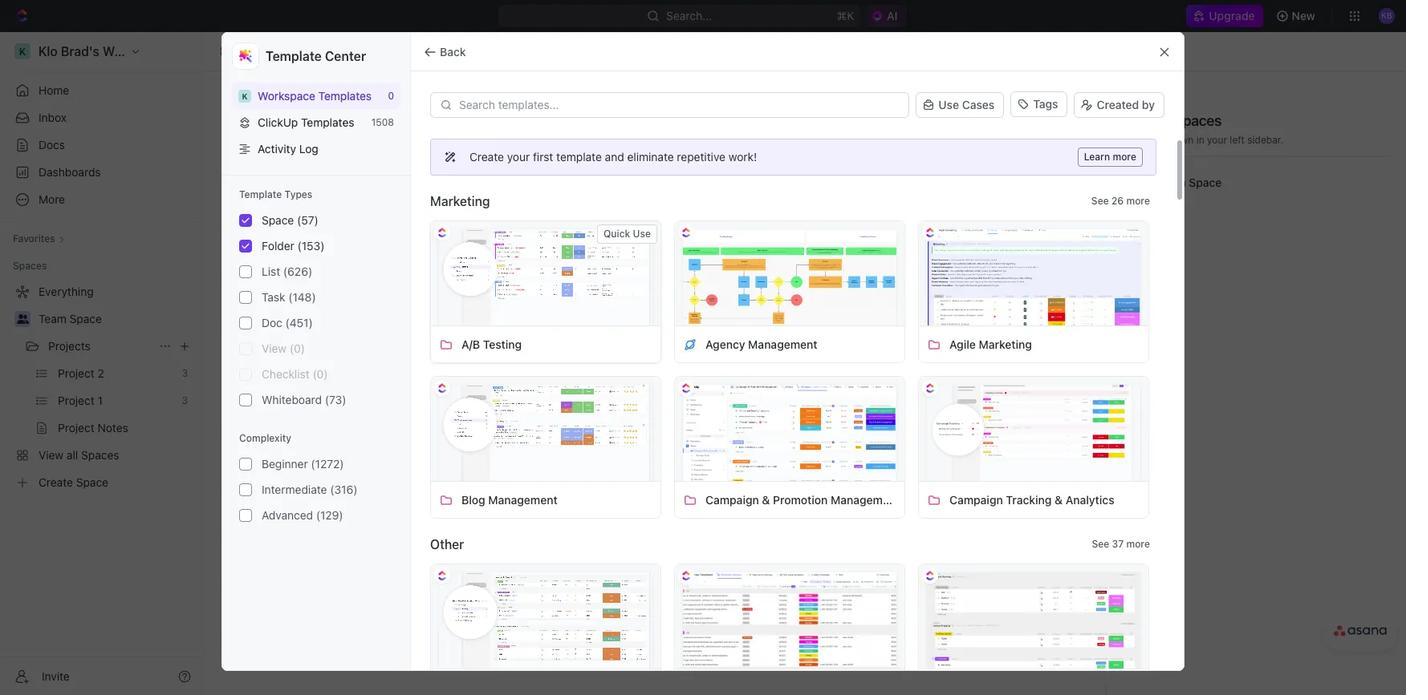 Task type: locate. For each thing, give the bounding box(es) containing it.
new down tags
[[1013, 113, 1036, 127]]

templates down center on the left top
[[318, 89, 372, 103]]

& left promotion at the bottom right
[[762, 493, 770, 507]]

space
[[1039, 113, 1071, 127], [1189, 176, 1222, 189], [262, 214, 294, 227], [70, 312, 102, 326]]

workspace templates
[[258, 89, 372, 103]]

0 vertical spatial marketing
[[430, 194, 490, 209]]

work!
[[729, 150, 757, 164]]

see left 26
[[1091, 195, 1109, 207]]

0 vertical spatial template
[[266, 49, 322, 63]]

back
[[440, 45, 466, 58]]

your left first
[[507, 150, 530, 164]]

team right user group image
[[39, 312, 66, 326]]

a/b testing
[[462, 338, 522, 351]]

1 horizontal spatial new
[[1292, 9, 1315, 22]]

space up 'folder'
[[262, 214, 294, 227]]

more
[[1113, 151, 1137, 163], [1126, 195, 1150, 207], [1126, 539, 1150, 551]]

1 vertical spatial all
[[241, 106, 268, 132]]

0 horizontal spatial &
[[762, 493, 770, 507]]

clickup templates
[[258, 116, 354, 129]]

team space up projects
[[39, 312, 102, 326]]

0 vertical spatial team space
[[1157, 176, 1222, 189]]

spaces down visible
[[1128, 134, 1162, 146]]

team inside sidebar navigation
[[39, 312, 66, 326]]

use left cases in the top right of the page
[[939, 98, 959, 112]]

all down klo brad's workspace, , 'element'
[[241, 106, 268, 132]]

0 horizontal spatial team
[[39, 312, 66, 326]]

0 vertical spatial templates
[[318, 89, 372, 103]]

2 vertical spatial all
[[622, 329, 634, 341]]

0 horizontal spatial team space
[[39, 312, 102, 326]]

team space link
[[39, 307, 194, 332]]

new
[[1292, 9, 1315, 22], [1013, 113, 1036, 127]]

1 horizontal spatial marketing
[[979, 338, 1032, 351]]

task (148)
[[262, 291, 316, 304]]

1 horizontal spatial management
[[748, 338, 818, 351]]

1 vertical spatial team space
[[39, 312, 102, 326]]

1 horizontal spatial your
[[1207, 134, 1227, 146]]

more right 37
[[1126, 539, 1150, 551]]

0 vertical spatial your
[[1207, 134, 1227, 146]]

None checkbox
[[239, 214, 252, 227], [239, 343, 252, 356], [239, 368, 252, 381], [239, 394, 252, 407], [239, 214, 252, 227], [239, 343, 252, 356], [239, 368, 252, 381], [239, 394, 252, 407]]

1 horizontal spatial use
[[939, 98, 959, 112]]

(0) right the "view"
[[290, 342, 305, 356]]

intermediate
[[262, 483, 327, 497]]

use inside button
[[939, 98, 959, 112]]

projects
[[48, 340, 91, 353]]

all spaces down 'workspace'
[[241, 106, 351, 132]]

use
[[939, 98, 959, 112], [633, 228, 651, 240]]

see 26 more button
[[1085, 192, 1157, 211]]

in
[[1196, 134, 1204, 146]]

1 vertical spatial your
[[507, 150, 530, 164]]

user group image
[[1132, 178, 1144, 188]]

1 vertical spatial templates
[[301, 116, 354, 129]]

0 vertical spatial all spaces
[[237, 44, 291, 58]]

0 horizontal spatial marketing
[[430, 194, 490, 209]]

all spaces
[[237, 44, 291, 58], [241, 106, 351, 132]]

back button
[[417, 39, 476, 65]]

create your first template and eliminate repetitive work!
[[470, 150, 757, 164]]

0 vertical spatial more
[[1113, 151, 1137, 163]]

new inside button
[[1292, 9, 1315, 22]]

center
[[325, 49, 366, 63]]

1 horizontal spatial team
[[1157, 176, 1186, 189]]

left
[[1230, 134, 1245, 146]]

1 horizontal spatial &
[[1055, 493, 1063, 507]]

whiteboard
[[262, 393, 322, 407]]

(0) for checklist (0)
[[313, 368, 328, 381]]

management right the agency
[[748, 338, 818, 351]]

(0) for view (0)
[[290, 342, 305, 356]]

& right tracking
[[1055, 493, 1063, 507]]

see 37 more
[[1092, 539, 1150, 551]]

team right user group icon
[[1157, 176, 1186, 189]]

shown
[[1164, 134, 1194, 146]]

None checkbox
[[239, 240, 252, 253], [239, 266, 252, 279], [239, 291, 252, 304], [239, 317, 252, 330], [239, 240, 252, 253], [239, 266, 252, 279], [239, 291, 252, 304], [239, 317, 252, 330]]

0 horizontal spatial campaign
[[705, 493, 759, 507]]

spaces up 'in'
[[1174, 112, 1221, 129]]

2 campaign from the left
[[949, 493, 1003, 507]]

use inside button
[[633, 228, 651, 240]]

all left joined
[[622, 329, 634, 341]]

checklist (0)
[[262, 368, 328, 381]]

team
[[1157, 176, 1186, 189], [39, 312, 66, 326]]

all spaces up k
[[237, 44, 291, 58]]

management for blog management
[[488, 493, 558, 507]]

team space inside sidebar navigation
[[39, 312, 102, 326]]

1 & from the left
[[762, 493, 770, 507]]

0 horizontal spatial use
[[633, 228, 651, 240]]

spaces down favorites at the left top of the page
[[13, 260, 47, 272]]

home link
[[6, 78, 197, 104]]

Search templates... text field
[[459, 99, 900, 112]]

1 vertical spatial template
[[239, 189, 282, 201]]

see for marketing
[[1091, 195, 1109, 207]]

joined
[[672, 329, 700, 341]]

tree
[[6, 279, 197, 496]]

see 37 more button
[[1085, 535, 1157, 555]]

see left 37
[[1092, 539, 1109, 551]]

tree containing team space
[[6, 279, 197, 496]]

promotion
[[773, 493, 828, 507]]

0 horizontal spatial management
[[488, 493, 558, 507]]

templates for workspace templates
[[318, 89, 372, 103]]

space down 'in'
[[1189, 176, 1222, 189]]

your right 'in'
[[1207, 134, 1227, 146]]

Intermediate (316) checkbox
[[239, 484, 252, 497]]

1 vertical spatial (0)
[[313, 368, 328, 381]]

all
[[237, 44, 250, 58], [241, 106, 268, 132], [622, 329, 634, 341]]

visible
[[1128, 112, 1171, 129]]

(148)
[[288, 291, 316, 304]]

1 horizontal spatial campaign
[[949, 493, 1003, 507]]

template left types
[[239, 189, 282, 201]]

view (0)
[[262, 342, 305, 356]]

1 vertical spatial use
[[633, 228, 651, 240]]

template up 'workspace'
[[266, 49, 322, 63]]

doc (451)
[[262, 316, 313, 330]]

0 vertical spatial use
[[939, 98, 959, 112]]

marketing right agile
[[979, 338, 1032, 351]]

template for template center
[[266, 49, 322, 63]]

templates up activity log button
[[301, 116, 354, 129]]

all up klo brad's workspace, , 'element'
[[237, 44, 250, 58]]

whiteboard (73)
[[262, 393, 346, 407]]

template center
[[266, 49, 366, 63]]

spaces inside sidebar navigation
[[13, 260, 47, 272]]

0 vertical spatial see
[[1091, 195, 1109, 207]]

management right promotion at the bottom right
[[831, 493, 900, 507]]

campaign left promotion at the bottom right
[[705, 493, 759, 507]]

management
[[748, 338, 818, 351], [488, 493, 558, 507], [831, 493, 900, 507]]

types
[[285, 189, 312, 201]]

1 vertical spatial more
[[1126, 195, 1150, 207]]

0 vertical spatial new
[[1292, 9, 1315, 22]]

tags button
[[1011, 91, 1068, 119]]

1 vertical spatial new
[[1013, 113, 1036, 127]]

first
[[533, 150, 553, 164]]

1 vertical spatial see
[[1092, 539, 1109, 551]]

new right 'upgrade' on the right of the page
[[1292, 9, 1315, 22]]

more right learn
[[1113, 151, 1137, 163]]

campaign left tracking
[[949, 493, 1003, 507]]

26
[[1112, 195, 1124, 207]]

folder (153)
[[262, 239, 325, 253]]

space up projects link
[[70, 312, 102, 326]]

2 vertical spatial more
[[1126, 539, 1150, 551]]

tree inside sidebar navigation
[[6, 279, 197, 496]]

analytics
[[1066, 493, 1115, 507]]

new inside 'button'
[[1013, 113, 1036, 127]]

beginner (1272)
[[262, 458, 344, 471]]

clickup
[[258, 116, 298, 129]]

0 horizontal spatial (0)
[[290, 342, 305, 356]]

Advanced (129) checkbox
[[239, 510, 252, 523]]

sidebar navigation
[[0, 32, 205, 696]]

task
[[262, 291, 285, 304]]

0
[[388, 90, 394, 102]]

new space
[[1013, 113, 1071, 127]]

(57)
[[297, 214, 318, 227]]

templates for clickup templates
[[301, 116, 354, 129]]

1 vertical spatial team
[[39, 312, 66, 326]]

0 vertical spatial (0)
[[290, 342, 305, 356]]

(73)
[[325, 393, 346, 407]]

marketing down create
[[430, 194, 490, 209]]

search...
[[666, 9, 712, 22]]

0 horizontal spatial new
[[1013, 113, 1036, 127]]

marketing
[[430, 194, 490, 209], [979, 338, 1032, 351]]

management right blog
[[488, 493, 558, 507]]

k
[[242, 91, 248, 101]]

list
[[262, 265, 280, 279]]

team space down shown
[[1157, 176, 1222, 189]]

(0) up (73)
[[313, 368, 328, 381]]

spaces down workspace templates
[[273, 106, 351, 132]]

(0)
[[290, 342, 305, 356], [313, 368, 328, 381]]

inbox link
[[6, 105, 197, 131]]

campaign for campaign & promotion management
[[705, 493, 759, 507]]

invite
[[42, 670, 70, 683]]

advanced
[[262, 509, 313, 523]]

space down tags
[[1039, 113, 1071, 127]]

1 horizontal spatial (0)
[[313, 368, 328, 381]]

see 26 more
[[1091, 195, 1150, 207]]

campaign & promotion management
[[705, 493, 900, 507]]

activity log button
[[232, 136, 401, 162]]

campaign
[[705, 493, 759, 507], [949, 493, 1003, 507]]

more down user group icon
[[1126, 195, 1150, 207]]

0 horizontal spatial your
[[507, 150, 530, 164]]

2 horizontal spatial management
[[831, 493, 900, 507]]

campaign for campaign tracking & analytics
[[949, 493, 1003, 507]]

use right 'quick'
[[633, 228, 651, 240]]

1 campaign from the left
[[705, 493, 759, 507]]

a/b
[[462, 338, 480, 351]]



Task type: vqa. For each thing, say whether or not it's contained in the screenshot.
rightmost Use
yes



Task type: describe. For each thing, give the bounding box(es) containing it.
(129)
[[316, 509, 343, 523]]

create
[[470, 150, 504, 164]]

space (57)
[[262, 214, 318, 227]]

repetitive
[[677, 150, 726, 164]]

use cases button
[[916, 91, 1004, 120]]

folder
[[262, 239, 294, 253]]

upgrade link
[[1187, 5, 1263, 27]]

template for template types
[[239, 189, 282, 201]]

1 vertical spatial marketing
[[979, 338, 1032, 351]]

tracking
[[1006, 493, 1052, 507]]

(626)
[[283, 265, 312, 279]]

created by button
[[1074, 92, 1165, 118]]

more for other
[[1126, 539, 1150, 551]]

testing
[[483, 338, 522, 351]]

quick use
[[604, 228, 651, 240]]

tags
[[1033, 97, 1058, 111]]

(153)
[[297, 239, 325, 253]]

docs
[[39, 138, 65, 152]]

(451)
[[285, 316, 313, 330]]

blog management
[[462, 493, 558, 507]]

see for other
[[1092, 539, 1109, 551]]

upgrade
[[1209, 9, 1255, 22]]

1 horizontal spatial team space
[[1157, 176, 1222, 189]]

docs link
[[6, 132, 197, 158]]

more for marketing
[[1126, 195, 1150, 207]]

2 & from the left
[[1055, 493, 1063, 507]]

spaces left joined
[[636, 329, 670, 341]]

and
[[605, 150, 624, 164]]

favorites
[[13, 233, 55, 245]]

new space button
[[989, 108, 1081, 133]]

0 vertical spatial all
[[237, 44, 250, 58]]

favorites button
[[6, 230, 71, 249]]

created by button
[[1074, 92, 1165, 118]]

list (626)
[[262, 265, 312, 279]]

agency management
[[705, 338, 818, 351]]

template
[[556, 150, 602, 164]]

home
[[39, 83, 69, 97]]

⌘k
[[837, 9, 854, 22]]

use cases button
[[916, 92, 1004, 118]]

agency
[[705, 338, 745, 351]]

new for new space
[[1013, 113, 1036, 127]]

learn more
[[1084, 151, 1137, 163]]

projects link
[[48, 334, 152, 360]]

complexity
[[239, 433, 291, 445]]

quick use button
[[597, 225, 657, 244]]

dashboards
[[39, 165, 101, 179]]

spaces up 'workspace'
[[253, 44, 291, 58]]

activity
[[258, 142, 296, 156]]

checklist
[[262, 368, 310, 381]]

other
[[430, 538, 464, 552]]

0 vertical spatial team
[[1157, 176, 1186, 189]]

your inside visible spaces spaces shown in your left sidebar.
[[1207, 134, 1227, 146]]

learn more link
[[1078, 148, 1143, 167]]

eliminate
[[627, 150, 674, 164]]

agile
[[949, 338, 976, 351]]

doc
[[262, 316, 282, 330]]

all spaces joined
[[622, 329, 700, 341]]

view
[[262, 342, 287, 356]]

campaign tracking & analytics
[[949, 493, 1115, 507]]

1508
[[371, 116, 394, 128]]

created
[[1097, 98, 1139, 112]]

log
[[299, 142, 319, 156]]

created by
[[1097, 98, 1155, 112]]

(316)
[[330, 483, 358, 497]]

visible spaces spaces shown in your left sidebar.
[[1128, 112, 1284, 146]]

learn
[[1084, 151, 1110, 163]]

user group image
[[16, 315, 28, 324]]

advanced (129)
[[262, 509, 343, 523]]

cases
[[962, 98, 995, 112]]

space inside tree
[[70, 312, 102, 326]]

37
[[1112, 539, 1124, 551]]

management for agency management
[[748, 338, 818, 351]]

dashboards link
[[6, 160, 197, 185]]

blog
[[462, 493, 485, 507]]

space inside 'button'
[[1039, 113, 1071, 127]]

beginner
[[262, 458, 308, 471]]

sidebar.
[[1248, 134, 1284, 146]]

workspace
[[258, 89, 315, 103]]

1 vertical spatial all spaces
[[241, 106, 351, 132]]

template types
[[239, 189, 312, 201]]

intermediate (316)
[[262, 483, 358, 497]]

use cases
[[939, 98, 995, 112]]

inbox
[[39, 111, 67, 124]]

by
[[1142, 98, 1155, 112]]

(1272)
[[311, 458, 344, 471]]

Beginner (1272) checkbox
[[239, 458, 252, 471]]

new for new
[[1292, 9, 1315, 22]]

klo brad's workspace, , element
[[238, 89, 251, 102]]



